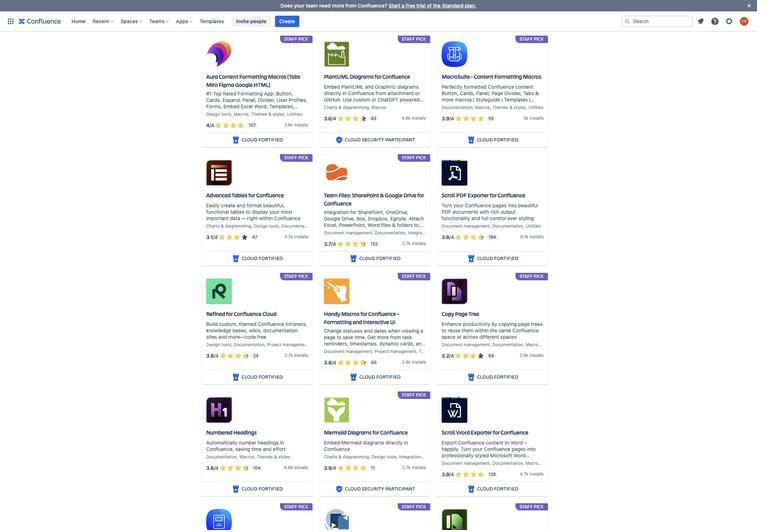 Task type: describe. For each thing, give the bounding box(es) containing it.
build custom, themed confluence intranets, knowledge bases, wikis, documentation sites and more—code free design tools , documentation , project management
[[206, 321, 309, 348]]

copy page tree image
[[442, 279, 467, 305]]

intranets,
[[286, 321, 307, 327]]

152
[[371, 242, 378, 247]]

divider, inside '#1 top rated formatting app: button, cards, expand, panel, divider, user profiles, forms, embed excel word, templates, karma pro'
[[258, 97, 275, 103]]

- inside handy macros for confluence - formatting and interactive ui
[[397, 310, 399, 318]]

/ for copy page tree
[[449, 353, 451, 359]]

your inside easily create and format beautiful, functional tables to display your most important data — right within confluence charts & diagramming , design tools , documentation
[[269, 209, 280, 215]]

tools inside easily create and format beautiful, functional tables to display your most important data — right within confluence charts & diagramming , design tools , documentation
[[269, 224, 279, 229]]

numbered
[[206, 429, 233, 437]]

to inside change statuses and dates when viewing a page to save time. get more from task reminders, timestamps, dynamic cards, and buttons
[[337, 335, 341, 341]]

more inside perfectly formatted confluence content: button, cards, panel, page divider, tabs & more macros | styleguide | templates | library
[[442, 97, 454, 103]]

and inside embed plantuml and graphviz diagrams directly in confluence from attachment or github. use custom or chatgpt powered templates
[[365, 84, 374, 90]]

diagramming inside the embed mermaid diagrams directly in confluence charts & diagramming , design tools , integrations , macros
[[343, 455, 369, 460]]

pick for refined for confluence cloud
[[298, 273, 308, 280]]

button, inside '#1 top rated formatting app: button, cards, expand, panel, divider, user profiles, forms, embed excel word, templates, karma pro'
[[276, 91, 293, 97]]

install for mermaid diagrams for confluence
[[412, 465, 424, 471]]

charts inside the embed mermaid diagrams directly in confluence charts & diagramming , design tools , integrations , macros
[[324, 455, 337, 460]]

3k install s
[[524, 115, 544, 121]]

staff for plantuml diagrams for confluence
[[402, 36, 415, 42]]

diagrams for mermaid
[[348, 429, 372, 437]]

s for handy macros for confluence - formatting and interactive ui
[[424, 360, 426, 365]]

global element
[[4, 11, 620, 31]]

automatically
[[206, 440, 237, 446]]

standard
[[442, 2, 464, 9]]

pick for advanced tables for confluence
[[298, 154, 308, 161]]

3.8 for handy macros for confluence - formatting and interactive ui
[[324, 360, 332, 366]]

cloud down 104
[[242, 486, 257, 493]]

documents inside 'export confluence content to word – happily. turn your confluence pages into professionally styled microsoft word documents'
[[442, 459, 468, 465]]

page inside change statuses and dates when viewing a page to save time. get more from task reminders, timestamps, dynamic cards, and buttons
[[324, 335, 335, 341]]

0 vertical spatial integrations
[[408, 230, 432, 236]]

within inside easily create and format beautiful, functional tables to display your most important data — right within confluence charts & diagramming , design tools , documentation
[[259, 215, 273, 221]]

rich
[[491, 209, 499, 215]]

3.8 up templates link at left
[[206, 4, 214, 10]]

2.7k for team files: sharepoint & google drive for confluence
[[402, 241, 411, 246]]

macros down chatgpt
[[372, 105, 386, 110]]

documentation
[[263, 328, 298, 334]]

get
[[368, 335, 376, 341]]

/ for plantuml diagrams for confluence
[[332, 116, 333, 122]]

easily create and format beautiful, functional tables to display your most important data — right within confluence charts & diagramming , design tools , documentation
[[206, 203, 312, 229]]

panel, inside '#1 top rated formatting app: button, cards, expand, panel, divider, user profiles, forms, embed excel word, templates, karma pro'
[[242, 97, 256, 103]]

3.9 right team
[[324, 4, 332, 10]]

security for plantuml
[[362, 136, 384, 143]]

confluence inside "turn your confluence pages into beautiful pdf documents with rich output functionality and full control over styling document management , documentation , utilities"
[[465, 203, 491, 209]]

numbered headings
[[206, 429, 257, 437]]

page inside perfectly formatted confluence content: button, cards, panel, page divider, tabs & more macros | styleguide | templates | library
[[492, 90, 503, 96]]

design tools , macros , themes & styles , utilities
[[206, 112, 302, 117]]

change
[[324, 328, 342, 334]]

3.7 / 4
[[324, 241, 336, 247]]

files
[[381, 222, 391, 228]]

themes down word,
[[251, 112, 267, 117]]

/ for advanced tables for confluence
[[213, 234, 215, 241]]

plantuml diagrams for confluence image
[[324, 41, 350, 67]]

confluence inside team files: sharepoint & google drive for confluence
[[324, 200, 352, 207]]

3.6 for plantuml
[[324, 116, 332, 122]]

documentation inside build custom, themed confluence intranets, knowledge bases, wikis, documentation sites and more—code free design tools , documentation , project management
[[234, 342, 265, 348]]

confluence inside the embed mermaid diagrams directly in confluence charts & diagramming , design tools , integrations , macros
[[324, 447, 350, 453]]

app:
[[264, 91, 275, 97]]

functionality
[[442, 215, 470, 221]]

from inside embed plantuml and graphviz diagrams directly in confluence from attachment or github. use custom or chatgpt powered templates
[[376, 90, 386, 96]]

team files: sharepoint & google drive for confluence image
[[324, 160, 350, 186]]

create
[[221, 203, 235, 209]]

diagrams for plantuml
[[350, 73, 374, 80]]

tools inside the embed mermaid diagrams directly in confluence charts & diagramming , design tools , integrations , macros
[[387, 455, 397, 460]]

cloud for plantuml
[[345, 136, 361, 143]]

0 vertical spatial -
[[471, 73, 473, 80]]

confluence up the embed mermaid diagrams directly in confluence charts & diagramming , design tools , integrations , macros
[[380, 429, 408, 437]]

4 for refined for confluence cloud
[[215, 353, 219, 359]]

attach
[[409, 216, 424, 222]]

3.9 / 4 right team
[[324, 4, 336, 10]]

cloud fortified down the 107
[[242, 136, 283, 143]]

6.6k install s
[[284, 465, 308, 471]]

themes inside automatically number headings in confluence, saving time and effort documentation , macros , themes & styles
[[257, 455, 273, 460]]

for up format
[[248, 191, 255, 199]]

4.7k for advanced tables for confluence
[[285, 234, 293, 240]]

2.9k
[[520, 353, 529, 358]]

sharepoint
[[352, 191, 379, 199]]

scroll pdf exporter for confluence image
[[442, 160, 467, 186]]

design down the forms,
[[206, 112, 220, 117]]

/ for team files: sharepoint & google drive for confluence
[[331, 241, 333, 247]]

turn inside "turn your confluence pages into beautiful pdf documents with rich output functionality and full control over styling document management , documentation , utilities"
[[442, 203, 452, 209]]

important
[[206, 215, 229, 221]]

content
[[486, 440, 503, 446]]

charts & diagramming , macros
[[324, 105, 386, 110]]

word left "–"
[[511, 440, 523, 446]]

refined
[[206, 310, 225, 318]]

macros inside aura content formatting macros (tabs miro figma google html)
[[268, 73, 286, 80]]

documentation down microsoft
[[492, 461, 523, 467]]

html)
[[254, 81, 270, 88]]

4 for macrosuite - content formatting macros
[[451, 116, 454, 122]]

the inside enhance productivity by copying page trees to reuse them within the same confluence space or across different spaces document management , documentation , macros , project management
[[490, 328, 497, 334]]

sharepoint connector for confluence image
[[324, 510, 350, 531]]

0 vertical spatial diagramming
[[343, 105, 369, 110]]

& inside easily create and format beautiful, functional tables to display your most important data — right within confluence charts & diagramming , design tools , documentation
[[221, 224, 224, 229]]

cloud fortified app badge image for sharepoint
[[349, 255, 358, 263]]

#1
[[206, 91, 212, 97]]

themes up 55
[[492, 105, 508, 110]]

documentation inside automatically number headings in confluence, saving time and effort documentation , macros , themes & styles
[[206, 455, 237, 460]]

pick for aura content formatting macros (tabs miro figma google html)
[[298, 36, 308, 42]]

and right cards,
[[416, 341, 425, 347]]

s for refined for confluence cloud
[[306, 353, 308, 358]]

trial
[[417, 2, 426, 9]]

cloud down the 107
[[242, 136, 257, 143]]

document management , documentation , macros , utilities
[[442, 461, 558, 467]]

1 horizontal spatial project
[[375, 349, 389, 355]]

377
[[489, 4, 496, 9]]

cloud fortified down 55
[[477, 136, 518, 143]]

cloud down 64
[[477, 374, 493, 381]]

0 horizontal spatial a
[[402, 2, 404, 9]]

cloud down 123
[[242, 18, 257, 24]]

confluence inside perfectly formatted confluence content: button, cards, panel, page divider, tabs & more macros | styleguide | templates | library
[[488, 84, 514, 90]]

refined for confluence cloud
[[206, 310, 277, 318]]

cloud fortified down 24
[[242, 374, 283, 381]]

full
[[482, 215, 489, 221]]

staff for handy macros for confluence - formatting and interactive ui
[[402, 273, 415, 280]]

104
[[253, 466, 261, 471]]

formatting inside handy macros for confluence - formatting and interactive ui
[[324, 318, 352, 326]]

settings icon image
[[725, 17, 734, 26]]

4.7k install s for advanced tables for confluence
[[285, 234, 308, 240]]

people
[[250, 18, 266, 24]]

pick for mermaid diagrams for confluence
[[416, 392, 426, 398]]

0 vertical spatial plantuml
[[324, 73, 349, 80]]

cloud down 194
[[477, 255, 493, 262]]

50
[[371, 4, 376, 9]]

team
[[306, 2, 318, 9]]

security for mermaid
[[362, 486, 384, 493]]

templates
[[324, 103, 347, 109]]

pages inside 'export confluence content to word – happily. turn your confluence pages into professionally styled microsoft word documents'
[[512, 447, 526, 453]]

custom,
[[219, 321, 238, 327]]

aura
[[206, 73, 218, 80]]

github.
[[324, 97, 342, 103]]

word down "–"
[[514, 453, 526, 459]]

refined for confluence cloud image
[[206, 279, 232, 305]]

documents inside "turn your confluence pages into beautiful pdf documents with rich output functionality and full control over styling document management , documentation , utilities"
[[453, 209, 478, 215]]

when
[[388, 328, 400, 334]]

staff pick for aura content formatting macros (tabs miro figma google html)
[[284, 36, 308, 42]]

to inside 'export confluence content to word – happily. turn your confluence pages into professionally styled microsoft word documents'
[[505, 440, 509, 446]]

reminders,
[[324, 341, 349, 347]]

confluence up beautiful,
[[256, 191, 284, 199]]

107
[[249, 123, 256, 128]]

3.1
[[206, 234, 213, 241]]

123
[[253, 4, 260, 9]]

documentation , macros , themes & styles , utilities
[[442, 105, 543, 110]]

scroll word exporter for confluence image
[[442, 398, 467, 423]]

embed for embed mermaid diagrams directly in confluence charts & diagramming , design tools , integrations , macros
[[324, 440, 340, 446]]

copying
[[499, 321, 517, 327]]

utilities inside "turn your confluence pages into beautiful pdf documents with rich output functionality and full control over styling document management , documentation , utilities"
[[526, 224, 541, 229]]

1 | from the left
[[473, 97, 474, 103]]

formatted
[[464, 84, 487, 90]]

install for refined for confluence cloud
[[294, 353, 306, 358]]

dynamic
[[380, 341, 399, 347]]

& inside the embed mermaid diagrams directly in confluence charts & diagramming , design tools , integrations , macros
[[339, 455, 342, 460]]

0 vertical spatial or
[[415, 90, 420, 96]]

confluence inside enhance productivity by copying page trees to reuse them within the same confluence space or across different spaces document management , documentation , macros , project management
[[513, 328, 539, 334]]

macros down excel
[[234, 112, 249, 117]]

for inside handy macros for confluence - formatting and interactive ui
[[361, 310, 367, 318]]

scroll pdf exporter for confluence
[[442, 191, 525, 199]]

confluence inside build custom, themed confluence intranets, knowledge bases, wikis, documentation sites and more—code free design tools , documentation , project management
[[258, 321, 284, 327]]

1 horizontal spatial free
[[406, 2, 415, 9]]

document for document management , project management , themes & styles
[[324, 349, 345, 355]]

your inside "turn your confluence pages into beautiful pdf documents with rich output functionality and full control over styling document management , documentation , utilities"
[[453, 203, 464, 209]]

pick for handy macros for confluence - formatting and interactive ui
[[416, 273, 426, 280]]

recent button
[[90, 16, 116, 27]]

confluence up "themed"
[[234, 310, 262, 318]]

perfectly
[[442, 84, 462, 90]]

and inside automatically number headings in confluence, saving time and effort documentation , macros , themes & styles
[[263, 447, 272, 453]]

cloud fortified down does your team need more from confluence? start a free trial of the standard plan.
[[359, 18, 401, 24]]

8.1k install s
[[520, 234, 544, 240]]

in inside automatically number headings in confluence, saving time and effort documentation , macros , themes & styles
[[280, 440, 284, 446]]

pages inside integration for sharepoint, onedrive, google drive, box, dropbox, egnyte. attach excel, powerpoint, word files & folders to pages
[[324, 229, 338, 235]]

cloud fortified down 128
[[477, 486, 518, 493]]

install for advanced tables for confluence
[[294, 234, 306, 240]]

sharepoint,
[[358, 209, 384, 215]]

buttons
[[324, 347, 342, 354]]

3.9 / 4 for macrosuite - content formatting macros
[[442, 116, 454, 122]]

3.6k
[[284, 122, 293, 128]]

themes up 2.4k install s
[[419, 349, 435, 355]]

cloud for mermaid
[[345, 486, 361, 493]]

0 vertical spatial pdf
[[456, 191, 467, 199]]

google for integration for sharepoint, onedrive, google drive, box, dropbox, egnyte. attach excel, powerpoint, word files & folders to pages
[[324, 216, 340, 222]]

s for numbered headings
[[306, 465, 308, 471]]

2 | from the left
[[502, 97, 503, 103]]

time
[[252, 447, 262, 453]]

templates,
[[269, 103, 295, 109]]

styled
[[475, 453, 489, 459]]

4 for copy page tree
[[451, 353, 454, 359]]

24
[[253, 354, 259, 359]]

plan.
[[465, 2, 477, 9]]

s for team files: sharepoint & google drive for confluence
[[424, 241, 426, 246]]

build
[[206, 321, 218, 327]]

macros up content:
[[523, 73, 541, 80]]

onedrive,
[[386, 209, 409, 215]]

beautiful,
[[263, 203, 285, 209]]

word up the export
[[456, 429, 470, 437]]

document for document management , documentation , integrations
[[324, 230, 345, 236]]

cloud down "40"
[[359, 374, 375, 381]]

2.7k install s for mermaid diagrams for confluence
[[402, 465, 426, 471]]

aura content formatting macros (tabs miro figma google html) image
[[206, 41, 232, 67]]

apps
[[176, 18, 188, 24]]

and up get
[[364, 328, 373, 334]]

confluence up "–"
[[501, 429, 528, 437]]

styles down templates, at the left of the page
[[273, 112, 285, 117]]

s for scroll word exporter for confluence
[[542, 472, 544, 477]]

divider, inside perfectly formatted confluence content: button, cards, panel, page divider, tabs & more macros | styleguide | templates | library
[[504, 90, 522, 96]]

/ for mermaid diagrams for confluence
[[332, 466, 333, 472]]

cloud fortified down 104
[[242, 486, 283, 493]]

4 for handy macros for confluence - formatting and interactive ui
[[333, 360, 336, 366]]

2.7k install s for refined for confluence cloud
[[285, 353, 308, 358]]

and inside "turn your confluence pages into beautiful pdf documents with rich output functionality and full control over styling document management , documentation , utilities"
[[472, 215, 480, 221]]

turn inside 'export confluence content to word – happily. turn your confluence pages into professionally styled microsoft word documents'
[[461, 447, 471, 453]]

confluence inside embed plantuml and graphviz diagrams directly in confluence from attachment or github. use custom or chatgpt powered templates
[[348, 90, 374, 96]]

3.8 for refined for confluence cloud
[[206, 353, 214, 359]]

3.6 / 4 for numbered
[[206, 466, 219, 472]]

macros down styleguide
[[475, 105, 490, 110]]

export confluence content to word – happily. turn your confluence pages into professionally styled microsoft word documents
[[442, 440, 536, 465]]

banner containing home
[[0, 11, 757, 31]]

& inside perfectly formatted confluence content: button, cards, panel, page divider, tabs & more macros | styleguide | templates | library
[[535, 90, 539, 96]]

2 vertical spatial cloud fortified app badge image
[[232, 485, 240, 494]]

directly inside embed plantuml and graphviz diagrams directly in confluence from attachment or github. use custom or chatgpt powered templates
[[324, 90, 341, 96]]

staff for refined for confluence cloud
[[284, 273, 297, 280]]

content viz - overviews, org charts, news image
[[206, 510, 232, 531]]

appswitcher icon image
[[6, 17, 15, 26]]

templates inside perfectly formatted confluence content: button, cards, panel, page divider, tabs & more macros | styleguide | templates | library
[[504, 97, 528, 103]]

to inside integration for sharepoint, onedrive, google drive, box, dropbox, egnyte. attach excel, powerpoint, word files & folders to pages
[[414, 222, 419, 228]]

install for aura content formatting macros (tabs miro figma google html)
[[294, 122, 306, 128]]

space
[[442, 334, 456, 340]]

cloud down 152 on the top left
[[359, 255, 375, 262]]

embed for embed plantuml and graphviz diagrams directly in confluence from attachment or github. use custom or chatgpt powered templates
[[324, 84, 340, 90]]

cloud down 50
[[359, 18, 375, 24]]

3.7
[[324, 241, 331, 247]]

confluence?
[[358, 2, 387, 9]]

diagrams inside the embed mermaid diagrams directly in confluence charts & diagramming , design tools , integrations , macros
[[363, 440, 384, 446]]

cloud fortified down "40"
[[359, 374, 401, 381]]

button, inside perfectly formatted confluence content: button, cards, panel, page divider, tabs & more macros | styleguide | templates | library
[[442, 90, 459, 96]]

cloud down 128
[[477, 486, 493, 493]]

library
[[442, 103, 458, 109]]

install for handy macros for confluence - formatting and interactive ui
[[412, 360, 424, 365]]

for inside integration for sharepoint, onedrive, google drive, box, dropbox, egnyte. attach excel, powerpoint, word files & folders to pages
[[350, 209, 357, 215]]

3.9 / 4 for scroll word exporter for confluence
[[442, 472, 454, 478]]

tabs
[[523, 90, 534, 96]]

scroll word exporter for confluence
[[442, 429, 528, 437]]

confluence inside easily create and format beautiful, functional tables to display your most important data — right within confluence charts & diagramming , design tools , documentation
[[274, 215, 301, 221]]

for up the embed mermaid diagrams directly in confluence charts & diagramming , design tools , integrations , macros
[[372, 429, 379, 437]]

formatting up content:
[[494, 73, 522, 80]]

s for plantuml diagrams for confluence
[[424, 115, 426, 121]]

staff for macrosuite - content formatting macros
[[520, 36, 533, 42]]

of
[[427, 2, 432, 9]]

43
[[371, 116, 376, 121]]

4 for plantuml diagrams for confluence
[[333, 116, 336, 122]]

document inside "turn your confluence pages into beautiful pdf documents with rich output functionality and full control over styling document management , documentation , utilities"
[[442, 224, 463, 229]]

with
[[480, 209, 489, 215]]

formatting inside aura content formatting macros (tabs miro figma google html)
[[239, 73, 267, 80]]

scroll for scroll pdf exporter for confluence
[[442, 191, 455, 199]]

team
[[324, 191, 338, 199]]

staff for team files: sharepoint & google drive for confluence
[[402, 154, 415, 161]]

excel
[[241, 103, 253, 109]]

copy
[[442, 310, 454, 318]]

cloud fortified down 152 on the top left
[[359, 255, 401, 262]]

confluence up the "styled"
[[458, 440, 484, 446]]

advanced tables for confluence image
[[206, 160, 232, 186]]

for up graphviz
[[375, 73, 382, 80]]

/ for scroll word exporter for confluence
[[449, 472, 451, 478]]

documentation down macros
[[442, 105, 473, 110]]

exporter for word
[[471, 429, 492, 437]]

team files: sharepoint & google drive for confluence
[[324, 191, 424, 207]]

s for scroll pdf exporter for confluence
[[542, 234, 544, 240]]

staff pick for advanced tables for confluence
[[284, 154, 308, 161]]

folders
[[397, 222, 413, 228]]

styles up 3k
[[514, 105, 526, 110]]

4 for aura content formatting macros (tabs miro figma google html)
[[211, 122, 214, 129]]

time.
[[355, 335, 366, 341]]

3.8 / 4 up templates link at left
[[206, 4, 219, 10]]

3.9 right "of"
[[442, 4, 449, 10]]



Task type: locate. For each thing, give the bounding box(es) containing it.
confluence,
[[206, 447, 234, 453]]

and inside easily create and format beautiful, functional tables to display your most important data — right within confluence charts & diagramming , design tools , documentation
[[237, 203, 245, 209]]

formatting inside '#1 top rated formatting app: button, cards, expand, panel, divider, user profiles, forms, embed excel word, templates, karma pro'
[[238, 91, 263, 97]]

#1 top rated formatting app: button, cards, expand, panel, divider, user profiles, forms, embed excel word, templates, karma pro
[[206, 91, 307, 116]]

1 vertical spatial turn
[[461, 447, 471, 453]]

exporter for pdf
[[468, 191, 489, 199]]

cloud down 24
[[242, 374, 257, 381]]

2 vertical spatial google
[[324, 216, 340, 222]]

macros down saving
[[239, 455, 254, 460]]

3.8 for scroll pdf exporter for confluence
[[442, 234, 449, 241]]

forms,
[[206, 103, 222, 109]]

1 horizontal spatial panel,
[[476, 90, 490, 96]]

macrosuite
[[442, 73, 470, 80]]

0 vertical spatial a
[[402, 2, 404, 9]]

and up statuses
[[353, 318, 362, 326]]

charts inside easily create and format beautiful, functional tables to display your most important data — right within confluence charts & diagramming , design tools , documentation
[[206, 224, 220, 229]]

banner
[[0, 11, 757, 31]]

attachment
[[388, 90, 414, 96]]

and
[[365, 84, 374, 90], [237, 203, 245, 209], [472, 215, 480, 221], [353, 318, 362, 326], [364, 328, 373, 334], [218, 334, 227, 340], [416, 341, 425, 347], [263, 447, 272, 453]]

2 horizontal spatial or
[[457, 334, 462, 340]]

2 vertical spatial 2.7k
[[402, 465, 411, 471]]

3.2 / 4
[[442, 353, 454, 359]]

custom
[[353, 97, 370, 103]]

1 vertical spatial diagramming
[[225, 224, 251, 229]]

3.9 / 4 right "of"
[[442, 4, 454, 10]]

4 for numbered headings
[[215, 466, 219, 472]]

0 vertical spatial more
[[332, 2, 344, 9]]

2 vertical spatial 2.7k install s
[[402, 465, 426, 471]]

button, down perfectly
[[442, 90, 459, 96]]

documents down "professionally"
[[442, 459, 468, 465]]

1 vertical spatial exporter
[[471, 429, 492, 437]]

your inside 'export confluence content to word – happily. turn your confluence pages into professionally styled microsoft word documents'
[[473, 447, 483, 453]]

3.8 / 4 down buttons
[[324, 360, 336, 366]]

spaces
[[121, 18, 138, 24]]

staff for copy page tree
[[520, 273, 533, 280]]

confluence down most
[[274, 215, 301, 221]]

3.9 for mermaid diagrams for confluence
[[324, 466, 332, 472]]

/ for scroll pdf exporter for confluence
[[449, 234, 451, 241]]

cloud security participant for mermaid diagrams for confluence
[[345, 486, 415, 493]]

0 vertical spatial google
[[235, 81, 253, 88]]

from down graphviz
[[376, 90, 386, 96]]

3.6 / 4
[[324, 116, 336, 122], [206, 466, 219, 472]]

1 horizontal spatial in
[[343, 90, 347, 96]]

formatting up html)
[[239, 73, 267, 80]]

4 for team files: sharepoint & google drive for confluence
[[333, 241, 336, 247]]

comala publishing image
[[442, 510, 467, 531]]

embed inside '#1 top rated formatting app: button, cards, expand, panel, divider, user profiles, forms, embed excel word, templates, karma pro'
[[223, 103, 240, 109]]

dropbox,
[[368, 216, 389, 222]]

free inside build custom, themed confluence intranets, knowledge bases, wikis, documentation sites and more—code free design tools , documentation , project management
[[257, 334, 266, 340]]

4.7k install s
[[285, 234, 308, 240], [520, 472, 544, 477]]

install for copy page tree
[[530, 353, 542, 358]]

1 content from the left
[[219, 73, 238, 80]]

0 horizontal spatial |
[[473, 97, 474, 103]]

pick for plantuml diagrams for confluence
[[416, 36, 426, 42]]

1 horizontal spatial -
[[471, 73, 473, 80]]

diagrams inside embed plantuml and graphviz diagrams directly in confluence from attachment or github. use custom or chatgpt powered templates
[[397, 84, 419, 90]]

3.9 down "professionally"
[[442, 472, 449, 478]]

in inside embed plantuml and graphviz diagrams directly in confluence from attachment or github. use custom or chatgpt powered templates
[[343, 90, 347, 96]]

1 horizontal spatial 3.6 / 4
[[324, 116, 336, 122]]

1 vertical spatial charts
[[206, 224, 220, 229]]

page inside enhance productivity by copying page trees to reuse them within the same confluence space or across different spaces document management , documentation , macros , project management
[[518, 321, 530, 327]]

templates right apps popup button
[[200, 18, 224, 24]]

1 vertical spatial documents
[[442, 459, 468, 465]]

staff pick for team files: sharepoint & google drive for confluence
[[402, 154, 426, 161]]

6.6k
[[284, 465, 293, 471]]

notification icon image
[[697, 17, 705, 26]]

more inside change statuses and dates when viewing a page to save time. get more from task reminders, timestamps, dynamic cards, and buttons
[[377, 335, 389, 341]]

styles down space
[[440, 349, 452, 355]]

40
[[371, 360, 376, 366]]

0 vertical spatial 3.6
[[324, 116, 332, 122]]

1 participant from the top
[[385, 136, 415, 143]]

rated
[[223, 91, 236, 97]]

and left 'full' at the right top of the page
[[472, 215, 480, 221]]

0 vertical spatial free
[[406, 2, 415, 9]]

cards, up the forms,
[[206, 97, 221, 103]]

cards,
[[400, 341, 415, 347]]

pdf up functionality at the right top of the page
[[442, 209, 451, 215]]

0 horizontal spatial 4.7k
[[285, 234, 293, 240]]

4 for advanced tables for confluence
[[215, 234, 218, 241]]

1 vertical spatial page
[[324, 335, 335, 341]]

1 vertical spatial 2.7k
[[285, 353, 293, 358]]

0 vertical spatial exporter
[[468, 191, 489, 199]]

2 horizontal spatial project
[[543, 342, 557, 348]]

embed down "mermaid diagrams for confluence" image
[[324, 440, 340, 446]]

directly down mermaid diagrams for confluence
[[386, 440, 403, 446]]

embed down expand,
[[223, 103, 240, 109]]

/
[[214, 4, 215, 10], [332, 4, 333, 10], [449, 4, 451, 10], [332, 116, 333, 122], [449, 116, 451, 122], [210, 122, 211, 129], [213, 234, 215, 241], [449, 234, 451, 241], [331, 241, 333, 247], [214, 353, 215, 359], [449, 353, 451, 359], [332, 360, 333, 366], [214, 466, 215, 472], [332, 466, 333, 472], [449, 472, 451, 478]]

turn up functionality at the right top of the page
[[442, 203, 452, 209]]

4.7k down document management , documentation , macros , utilities
[[520, 472, 529, 477]]

for up custom,
[[226, 310, 233, 318]]

apps button
[[174, 16, 195, 27]]

1 horizontal spatial diagrams
[[397, 84, 419, 90]]

confluence up custom
[[348, 90, 374, 96]]

0 horizontal spatial turn
[[442, 203, 452, 209]]

pages up rich
[[493, 203, 507, 209]]

0 vertical spatial charts
[[324, 105, 337, 110]]

1 vertical spatial security
[[362, 486, 384, 493]]

0 horizontal spatial panel,
[[242, 97, 256, 103]]

design
[[206, 112, 220, 117], [254, 224, 268, 229], [206, 342, 220, 348], [372, 455, 386, 460]]

macros down "–"
[[526, 461, 541, 467]]

styles inside automatically number headings in confluence, saving time and effort documentation , macros , themes & styles
[[278, 455, 290, 460]]

design inside easily create and format beautiful, functional tables to display your most important data — right within confluence charts & diagramming , design tools , documentation
[[254, 224, 268, 229]]

confluence down mermaid diagrams for confluence
[[324, 447, 350, 453]]

scroll up the export
[[442, 429, 455, 437]]

0 horizontal spatial pdf
[[442, 209, 451, 215]]

embed
[[324, 84, 340, 90], [223, 103, 240, 109], [324, 440, 340, 446]]

document down "professionally"
[[442, 461, 463, 467]]

0 horizontal spatial cards,
[[206, 97, 221, 103]]

2 vertical spatial diagramming
[[343, 455, 369, 460]]

headings
[[233, 429, 257, 437]]

divider, down content:
[[504, 90, 522, 96]]

,
[[369, 105, 370, 110], [473, 105, 474, 110], [490, 105, 491, 110], [526, 105, 527, 110], [231, 112, 233, 117], [249, 112, 250, 117], [285, 112, 286, 117], [251, 224, 253, 229], [279, 224, 280, 229], [490, 224, 491, 229], [523, 224, 524, 229], [372, 230, 373, 236], [405, 230, 407, 236], [231, 342, 233, 348], [265, 342, 266, 348], [490, 342, 491, 348], [523, 342, 524, 348], [541, 342, 542, 348], [372, 349, 373, 355], [416, 349, 418, 355], [237, 455, 238, 460], [254, 455, 256, 460], [369, 455, 370, 460], [397, 455, 398, 460], [423, 455, 425, 460], [490, 461, 491, 467], [523, 461, 524, 467], [541, 461, 542, 467]]

cloud fortified app badge image for confluence
[[232, 373, 240, 382]]

cards, inside perfectly formatted confluence content: button, cards, panel, page divider, tabs & more macros | styleguide | templates | library
[[460, 90, 475, 96]]

document management , documentation , integrations
[[324, 230, 432, 236]]

to inside easily create and format beautiful, functional tables to display your most important data — right within confluence charts & diagramming , design tools , documentation
[[246, 209, 251, 215]]

1 vertical spatial -
[[397, 310, 399, 318]]

0 vertical spatial scroll
[[442, 191, 455, 199]]

staff pick for plantuml diagrams for confluence
[[402, 36, 426, 42]]

1 vertical spatial more
[[442, 97, 454, 103]]

panel, inside perfectly formatted confluence content: button, cards, panel, page divider, tabs & more macros | styleguide | templates | library
[[476, 90, 490, 96]]

diagramming down mermaid diagrams for confluence
[[343, 455, 369, 460]]

s
[[306, 3, 308, 9], [424, 3, 426, 9], [424, 115, 426, 121], [542, 115, 544, 121], [306, 122, 308, 128], [306, 234, 308, 240], [542, 234, 544, 240], [424, 241, 426, 246], [306, 353, 308, 358], [542, 353, 544, 358], [424, 360, 426, 365], [306, 465, 308, 471], [424, 465, 426, 471], [542, 472, 544, 477]]

and down headings
[[263, 447, 272, 453]]

3.6 / 4 for plantuml
[[324, 116, 336, 122]]

0 vertical spatial diagrams
[[397, 84, 419, 90]]

or for embed plantuml and graphviz diagrams directly in confluence from attachment or github. use custom or chatgpt powered templates
[[372, 97, 376, 103]]

within inside enhance productivity by copying page trees to reuse them within the same confluence space or across different spaces document management , documentation , macros , project management
[[475, 328, 489, 334]]

numbered headings image
[[206, 398, 232, 423]]

0 vertical spatial page
[[518, 321, 530, 327]]

management inside "turn your confluence pages into beautiful pdf documents with rich output functionality and full control over styling document management , documentation , utilities"
[[464, 224, 490, 229]]

plantuml
[[324, 73, 349, 80], [341, 84, 364, 90]]

1 horizontal spatial pages
[[493, 203, 507, 209]]

1 vertical spatial 3.6
[[206, 466, 214, 472]]

does your team need more from confluence? start a free trial of the standard plan.
[[281, 2, 477, 9]]

create
[[279, 18, 295, 24]]

0 horizontal spatial page
[[455, 310, 468, 318]]

2 vertical spatial cloud
[[345, 486, 361, 493]]

document down reminders,
[[324, 349, 345, 355]]

1 horizontal spatial google
[[324, 216, 340, 222]]

pages down 'excel,' at the left of page
[[324, 229, 338, 235]]

tools right "karma"
[[221, 112, 231, 117]]

3k
[[524, 115, 529, 121]]

/ for aura content formatting macros (tabs miro figma google html)
[[210, 122, 211, 129]]

3.6 for numbered
[[206, 466, 214, 472]]

project
[[267, 342, 281, 348], [543, 342, 557, 348], [375, 349, 389, 355]]

top
[[213, 91, 221, 97]]

scroll
[[442, 191, 455, 199], [442, 429, 455, 437]]

2 vertical spatial pages
[[512, 447, 526, 453]]

panel,
[[476, 90, 490, 96], [242, 97, 256, 103]]

for inside team files: sharepoint & google drive for confluence
[[417, 191, 424, 199]]

/ for numbered headings
[[214, 466, 215, 472]]

integrations inside the embed mermaid diagrams directly in confluence charts & diagramming , design tools , integrations , macros
[[399, 455, 423, 460]]

1 horizontal spatial from
[[376, 90, 386, 96]]

1 scroll from the top
[[442, 191, 455, 199]]

use
[[343, 97, 352, 103]]

1 cloud security participant from the top
[[345, 136, 415, 143]]

6.1k install s
[[285, 3, 308, 9]]

4.7k for scroll word exporter for confluence
[[520, 472, 529, 477]]

handy macros for confluence - formatting and interactive ui image
[[324, 279, 350, 305]]

0 vertical spatial the
[[433, 2, 441, 9]]

participant for mermaid diagrams for confluence
[[385, 486, 415, 493]]

1 horizontal spatial directly
[[386, 440, 403, 446]]

3.6 down templates
[[324, 116, 332, 122]]

1 vertical spatial into
[[527, 447, 536, 453]]

start a free trial of the standard plan. link
[[389, 2, 477, 9]]

documentation down 'files'
[[375, 230, 405, 236]]

confluence down macrosuite - content formatting macros
[[488, 84, 514, 90]]

or right custom
[[372, 97, 376, 103]]

3.9 down library
[[442, 116, 449, 122]]

or for enhance productivity by copying page trees to reuse them within the same confluence space or across different spaces document management , documentation , macros , project management
[[457, 334, 462, 340]]

in inside the embed mermaid diagrams directly in confluence charts & diagramming , design tools , integrations , macros
[[404, 440, 408, 446]]

cloud security participant
[[345, 136, 415, 143], [345, 486, 415, 493]]

4 for scroll pdf exporter for confluence
[[451, 234, 454, 241]]

install for scroll word exporter for confluence
[[530, 472, 542, 477]]

staff pick
[[284, 36, 308, 42], [402, 36, 426, 42], [520, 36, 544, 42], [284, 154, 308, 161], [402, 154, 426, 161], [284, 273, 308, 280], [402, 273, 426, 280], [520, 273, 544, 280], [402, 392, 426, 398], [284, 504, 308, 510], [402, 504, 426, 510], [520, 504, 544, 510]]

content inside aura content formatting macros (tabs miro figma google html)
[[219, 73, 238, 80]]

for up content
[[493, 429, 500, 437]]

confluence up graphviz
[[382, 73, 410, 80]]

divider, down app:
[[258, 97, 275, 103]]

embed inside the embed mermaid diagrams directly in confluence charts & diagramming , design tools , integrations , macros
[[324, 440, 340, 446]]

confluence up interactive at the bottom of page
[[368, 310, 396, 318]]

staff pick for handy macros for confluence - formatting and interactive ui
[[402, 273, 426, 280]]

cloud fortified down 123
[[242, 18, 283, 24]]

macrosuite - content formatting macros
[[442, 73, 541, 80]]

2 vertical spatial charts
[[324, 455, 337, 460]]

change statuses and dates when viewing a page to save time. get more from task reminders, timestamps, dynamic cards, and buttons
[[324, 328, 425, 354]]

templates down tabs
[[504, 97, 528, 103]]

figma
[[219, 81, 234, 88]]

0 horizontal spatial 3.6 / 4
[[206, 466, 219, 472]]

1 vertical spatial within
[[475, 328, 489, 334]]

0 vertical spatial documents
[[453, 209, 478, 215]]

formatting
[[239, 73, 267, 80], [494, 73, 522, 80], [238, 91, 263, 97], [324, 318, 352, 326]]

3.8 / 4 for scroll pdf exporter for confluence
[[442, 234, 454, 241]]

0 vertical spatial mermaid
[[324, 429, 347, 437]]

pdf down the scroll pdf exporter for confluence image
[[456, 191, 467, 199]]

/ for handy macros for confluence - formatting and interactive ui
[[332, 360, 333, 366]]

egnyte.
[[390, 216, 408, 222]]

or inside enhance productivity by copying page trees to reuse them within the same confluence space or across different spaces document management , documentation , macros , project management
[[457, 334, 462, 340]]

integration
[[324, 209, 349, 215]]

- up when
[[397, 310, 399, 318]]

& inside team files: sharepoint & google drive for confluence
[[380, 191, 384, 199]]

productivity
[[463, 321, 490, 327]]

0 vertical spatial cloud security participant
[[345, 136, 415, 143]]

3.8 / 4 for refined for confluence cloud
[[206, 353, 219, 359]]

1 vertical spatial or
[[372, 97, 376, 103]]

0 horizontal spatial free
[[257, 334, 266, 340]]

macrosuite - content formatting macros image
[[442, 41, 467, 67]]

timestamps,
[[350, 341, 378, 347]]

pick for team files: sharepoint & google drive for confluence
[[416, 154, 426, 161]]

diagramming
[[343, 105, 369, 110], [225, 224, 251, 229], [343, 455, 369, 460]]

a inside change statuses and dates when viewing a page to save time. get more from task reminders, timestamps, dynamic cards, and buttons
[[421, 328, 423, 334]]

& inside automatically number headings in confluence, saving time and effort documentation , macros , themes & styles
[[274, 455, 277, 460]]

confluence image
[[19, 17, 61, 26], [19, 17, 61, 26]]

invite people button
[[232, 16, 271, 27]]

close image
[[745, 1, 754, 10]]

3.6
[[324, 116, 332, 122], [206, 466, 214, 472]]

1 vertical spatial templates
[[504, 97, 528, 103]]

participant for plantuml diagrams for confluence
[[385, 136, 415, 143]]

install for plantuml diagrams for confluence
[[412, 115, 424, 121]]

cards, up macros
[[460, 90, 475, 96]]

confluence up "output"
[[498, 191, 525, 199]]

install for numbered headings
[[294, 465, 306, 471]]

and inside build custom, themed confluence intranets, knowledge bases, wikis, documentation sites and more—code free design tools , documentation , project management
[[218, 334, 227, 340]]

cloud fortified app badge image
[[232, 17, 240, 26], [232, 136, 240, 144], [467, 136, 476, 144], [232, 255, 240, 263], [467, 255, 476, 263], [349, 373, 358, 382], [467, 373, 476, 382], [467, 485, 476, 494]]

1 horizontal spatial 4.7k install s
[[520, 472, 544, 477]]

|
[[473, 97, 474, 103], [502, 97, 503, 103], [529, 97, 530, 103]]

macros inside enhance productivity by copying page trees to reuse them within the same confluence space or across different spaces document management , documentation , macros , project management
[[526, 342, 541, 348]]

tools inside build custom, themed confluence intranets, knowledge bases, wikis, documentation sites and more—code free design tools , documentation , project management
[[221, 342, 231, 348]]

invite
[[236, 18, 249, 24]]

4.8k install s
[[402, 115, 426, 121]]

powered
[[400, 97, 420, 103]]

formatting up excel
[[238, 91, 263, 97]]

directly up github.
[[324, 90, 341, 96]]

google for team files: sharepoint & google drive for confluence
[[385, 191, 403, 199]]

project inside build custom, themed confluence intranets, knowledge bases, wikis, documentation sites and more—code free design tools , documentation , project management
[[267, 342, 281, 348]]

0 vertical spatial 2.7k
[[402, 241, 411, 246]]

2 vertical spatial more
[[377, 335, 389, 341]]

macros inside automatically number headings in confluence, saving time and effort documentation , macros , themes & styles
[[239, 455, 254, 460]]

cloud
[[345, 136, 361, 143], [262, 310, 277, 318], [345, 486, 361, 493]]

documentation inside enhance productivity by copying page trees to reuse them within the same confluence space or across different spaces document management , documentation , macros , project management
[[492, 342, 523, 348]]

scroll for scroll word exporter for confluence
[[442, 429, 455, 437]]

0 vertical spatial 3.6 / 4
[[324, 116, 336, 122]]

pdf inside "turn your confluence pages into beautiful pdf documents with rich output functionality and full control over styling document management , documentation , utilities"
[[442, 209, 451, 215]]

document management , project management , themes & styles
[[324, 349, 452, 355]]

word inside integration for sharepoint, onedrive, google drive, box, dropbox, egnyte. attach excel, powerpoint, word files & folders to pages
[[368, 222, 380, 228]]

free down the wikis,
[[257, 334, 266, 340]]

for up rich
[[490, 191, 497, 199]]

over
[[507, 215, 517, 221]]

design inside the embed mermaid diagrams directly in confluence charts & diagramming , design tools , integrations , macros
[[372, 455, 386, 460]]

a right start
[[402, 2, 404, 9]]

1 horizontal spatial turn
[[461, 447, 471, 453]]

diagrams up attachment
[[397, 84, 419, 90]]

to up reminders,
[[337, 335, 341, 341]]

1 vertical spatial 2.7k install s
[[285, 353, 308, 358]]

directly inside the embed mermaid diagrams directly in confluence charts & diagramming , design tools , integrations , macros
[[386, 440, 403, 446]]

4 for scroll word exporter for confluence
[[451, 472, 454, 478]]

1 horizontal spatial cards,
[[460, 90, 475, 96]]

from left confluence?
[[345, 2, 357, 9]]

embed up github.
[[324, 84, 340, 90]]

design inside build custom, themed confluence intranets, knowledge bases, wikis, documentation sites and more—code free design tools , documentation , project management
[[206, 342, 220, 348]]

staff
[[284, 36, 297, 42], [402, 36, 415, 42], [520, 36, 533, 42], [284, 154, 297, 161], [402, 154, 415, 161], [284, 273, 297, 280], [402, 273, 415, 280], [520, 273, 533, 280], [402, 392, 415, 398], [284, 504, 297, 510], [402, 504, 415, 510], [520, 504, 533, 510]]

confluence inside handy macros for confluence - formatting and interactive ui
[[368, 310, 396, 318]]

and inside handy macros for confluence - formatting and interactive ui
[[353, 318, 362, 326]]

page
[[518, 321, 530, 327], [324, 335, 335, 341]]

2 participant from the top
[[385, 486, 415, 493]]

1 vertical spatial cloud
[[262, 310, 277, 318]]

diagramming inside easily create and format beautiful, functional tables to display your most important data — right within confluence charts & diagramming , design tools , documentation
[[225, 224, 251, 229]]

documentation down confluence,
[[206, 455, 237, 460]]

by
[[492, 321, 497, 327]]

google inside integration for sharepoint, onedrive, google drive, box, dropbox, egnyte. attach excel, powerpoint, word files & folders to pages
[[324, 216, 340, 222]]

your right 6.1k
[[294, 2, 305, 9]]

1 vertical spatial embed
[[223, 103, 240, 109]]

directly
[[324, 90, 341, 96], [386, 440, 403, 446]]

1 vertical spatial divider,
[[258, 97, 275, 103]]

install for scroll pdf exporter for confluence
[[530, 234, 542, 240]]

3.9 for macrosuite - content formatting macros
[[442, 116, 449, 122]]

more up library
[[442, 97, 454, 103]]

expand,
[[223, 97, 241, 103]]

export
[[442, 440, 457, 446]]

them
[[462, 328, 474, 334]]

cards, inside '#1 top rated formatting app: button, cards, expand, panel, divider, user profiles, forms, embed excel word, templates, karma pro'
[[206, 97, 221, 103]]

1 vertical spatial diagrams
[[348, 429, 372, 437]]

0 horizontal spatial the
[[433, 2, 441, 9]]

microsoft
[[490, 453, 512, 459]]

data
[[230, 215, 240, 221]]

Search field
[[622, 16, 693, 27]]

documentation inside "turn your confluence pages into beautiful pdf documents with rich output functionality and full control over styling document management , documentation , utilities"
[[492, 224, 523, 229]]

0 horizontal spatial button,
[[276, 91, 293, 97]]

styles
[[514, 105, 526, 110], [273, 112, 285, 117], [440, 349, 452, 355], [278, 455, 290, 460]]

/ for macrosuite - content formatting macros
[[449, 116, 451, 122]]

staff for advanced tables for confluence
[[284, 154, 297, 161]]

0 horizontal spatial or
[[372, 97, 376, 103]]

perfectly formatted confluence content: button, cards, panel, page divider, tabs & more macros | styleguide | templates | library
[[442, 84, 539, 109]]

3 | from the left
[[529, 97, 530, 103]]

document inside enhance productivity by copying page trees to reuse them within the same confluence space or across different spaces document management , documentation , macros , project management
[[442, 342, 463, 348]]

1 vertical spatial the
[[490, 328, 497, 334]]

1 horizontal spatial divider,
[[504, 90, 522, 96]]

1 horizontal spatial page
[[518, 321, 530, 327]]

cloud down 47
[[242, 255, 257, 262]]

your profile and preferences image
[[740, 17, 749, 26]]

2 cloud security participant from the top
[[345, 486, 415, 493]]

page
[[492, 90, 503, 96], [455, 310, 468, 318]]

exporter up 'with'
[[468, 191, 489, 199]]

staff pick for copy page tree
[[520, 273, 544, 280]]

0 horizontal spatial in
[[280, 440, 284, 446]]

templates link
[[198, 16, 226, 27]]

macros inside the embed mermaid diagrams directly in confluence charts & diagramming , design tools , integrations , macros
[[426, 455, 441, 460]]

pick for macrosuite - content formatting macros
[[534, 36, 544, 42]]

6.1k
[[285, 3, 293, 9]]

copy page tree
[[442, 310, 479, 318]]

easily
[[206, 203, 219, 209]]

1 security from the top
[[362, 136, 384, 143]]

diagramming down custom
[[343, 105, 369, 110]]

project inside enhance productivity by copying page trees to reuse them within the same confluence space or across different spaces document management , documentation , macros , project management
[[543, 342, 557, 348]]

staff for mermaid diagrams for confluence
[[402, 392, 415, 398]]

google inside aura content formatting macros (tabs miro figma google html)
[[235, 81, 253, 88]]

2.7k install s for team files: sharepoint & google drive for confluence
[[402, 241, 426, 246]]

1 horizontal spatial into
[[527, 447, 536, 453]]

project up 2.9k install s
[[543, 342, 557, 348]]

3.1 / 4
[[206, 234, 218, 241]]

0 vertical spatial 4.7k install s
[[285, 234, 308, 240]]

mermaid inside the embed mermaid diagrams directly in confluence charts & diagramming , design tools , integrations , macros
[[341, 440, 362, 446]]

1 horizontal spatial the
[[490, 328, 497, 334]]

more right need
[[332, 2, 344, 9]]

page down change
[[324, 335, 335, 341]]

your up functionality at the right top of the page
[[453, 203, 464, 209]]

s for macrosuite - content formatting macros
[[542, 115, 544, 121]]

| up documentation , macros , themes & styles , utilities
[[502, 97, 503, 103]]

interactive
[[363, 318, 389, 326]]

1 vertical spatial cloud fortified app badge image
[[232, 373, 240, 382]]

2 security from the top
[[362, 486, 384, 493]]

trees
[[531, 321, 543, 327]]

cloud fortified app badge image
[[349, 255, 358, 263], [232, 373, 240, 382], [232, 485, 240, 494]]

design down sites
[[206, 342, 220, 348]]

wikis,
[[249, 328, 262, 334]]

s for advanced tables for confluence
[[306, 234, 308, 240]]

0 horizontal spatial content
[[219, 73, 238, 80]]

1 vertical spatial google
[[385, 191, 403, 199]]

0 vertical spatial page
[[492, 90, 503, 96]]

pages inside "turn your confluence pages into beautiful pdf documents with rich output functionality and full control over styling document management , documentation , utilities"
[[493, 203, 507, 209]]

staff pick for macrosuite - content formatting macros
[[520, 36, 544, 42]]

staff pick for mermaid diagrams for confluence
[[402, 392, 426, 398]]

1 vertical spatial integrations
[[399, 455, 423, 460]]

4.7k install s down most
[[285, 234, 308, 240]]

cloud security participant for plantuml diagrams for confluence
[[345, 136, 415, 143]]

templates inside global element
[[200, 18, 224, 24]]

cloud up documentation
[[262, 310, 277, 318]]

your up the "styled"
[[473, 447, 483, 453]]

2 horizontal spatial more
[[442, 97, 454, 103]]

embed inside embed plantuml and graphviz diagrams directly in confluence from attachment or github. use custom or chatgpt powered templates
[[324, 84, 340, 90]]

to down attach
[[414, 222, 419, 228]]

4.7k install s for scroll word exporter for confluence
[[520, 472, 544, 477]]

0 horizontal spatial google
[[235, 81, 253, 88]]

staff pick for refined for confluence cloud
[[284, 273, 308, 280]]

search image
[[624, 18, 630, 24]]

miro
[[206, 81, 218, 88]]

1 vertical spatial participant
[[385, 486, 415, 493]]

1 vertical spatial scroll
[[442, 429, 455, 437]]

into inside "turn your confluence pages into beautiful pdf documents with rich output functionality and full control over styling document management , documentation , utilities"
[[508, 203, 517, 209]]

confluence up documentation
[[258, 321, 284, 327]]

to right content
[[505, 440, 509, 446]]

0 vertical spatial 2.7k install s
[[402, 241, 426, 246]]

button, up the user
[[276, 91, 293, 97]]

management inside build custom, themed confluence intranets, knowledge bases, wikis, documentation sites and more—code free design tools , documentation , project management
[[283, 342, 309, 348]]

2 scroll from the top
[[442, 429, 455, 437]]

3.9 / 4 for mermaid diagrams for confluence
[[324, 466, 336, 472]]

2.7k for refined for confluence cloud
[[285, 353, 293, 358]]

profiles,
[[289, 97, 307, 103]]

into inside 'export confluence content to word – happily. turn your confluence pages into professionally styled microsoft word documents'
[[527, 447, 536, 453]]

0 horizontal spatial into
[[508, 203, 517, 209]]

pick for copy page tree
[[534, 273, 544, 280]]

& inside integration for sharepoint, onedrive, google drive, box, dropbox, egnyte. attach excel, powerpoint, word files & folders to pages
[[392, 222, 396, 228]]

mermaid diagrams for confluence image
[[324, 398, 350, 423]]

/ for refined for confluence cloud
[[214, 353, 215, 359]]

cloud down 55
[[477, 136, 493, 143]]

cloud fortified down 64
[[477, 374, 518, 381]]

1 vertical spatial cards,
[[206, 97, 221, 103]]

google inside team files: sharepoint & google drive for confluence
[[385, 191, 403, 199]]

s for aura content formatting macros (tabs miro figma google html)
[[306, 122, 308, 128]]

to inside enhance productivity by copying page trees to reuse them within the same confluence space or across different spaces document management , documentation , macros , project management
[[442, 328, 446, 334]]

documentation inside easily create and format beautiful, functional tables to display your most important data — right within confluence charts & diagramming , design tools , documentation
[[281, 224, 312, 229]]

1 horizontal spatial pdf
[[456, 191, 467, 199]]

macros inside handy macros for confluence - formatting and interactive ui
[[341, 310, 360, 318]]

cloud fortified down 194
[[477, 255, 518, 262]]

1 vertical spatial pdf
[[442, 209, 451, 215]]

0 vertical spatial from
[[345, 2, 357, 9]]

cloud fortified down 47
[[242, 255, 283, 262]]

2 content from the left
[[474, 73, 493, 80]]

button,
[[442, 90, 459, 96], [276, 91, 293, 97]]

from
[[345, 2, 357, 9], [376, 90, 386, 96]]

design up 11
[[372, 455, 386, 460]]

3.9 for scroll word exporter for confluence
[[442, 472, 449, 478]]

s for mermaid diagrams for confluence
[[424, 465, 426, 471]]

help icon image
[[711, 17, 719, 26]]

confluence down content
[[484, 447, 510, 453]]

handy macros for confluence - formatting and interactive ui
[[324, 310, 399, 326]]

and down plantuml diagrams for confluence
[[365, 84, 374, 90]]

0 vertical spatial security
[[362, 136, 384, 143]]

3.8 / 4 for handy macros for confluence - formatting and interactive ui
[[324, 360, 336, 366]]

document
[[442, 224, 463, 229], [324, 230, 345, 236], [442, 342, 463, 348], [324, 349, 345, 355], [442, 461, 463, 467]]



Task type: vqa. For each thing, say whether or not it's contained in the screenshot.
4 corresponding to MacroSuite - Content Formatting Macros
yes



